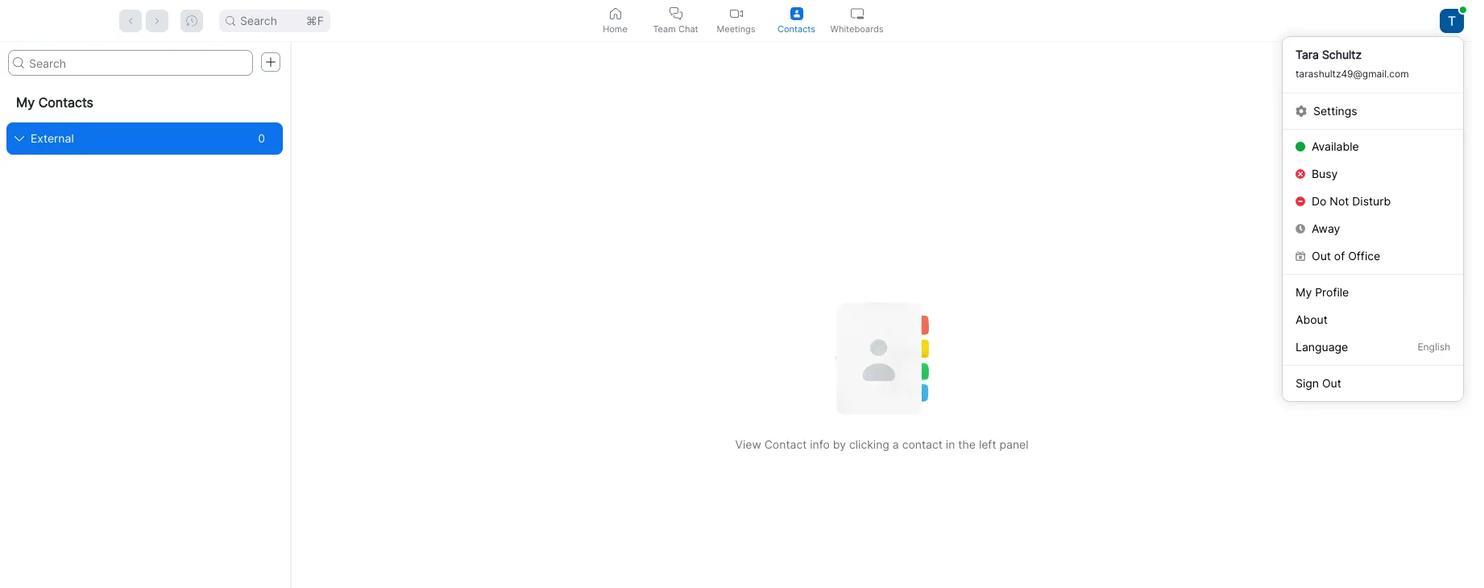 Task type: locate. For each thing, give the bounding box(es) containing it.
contacts inside contacts button
[[778, 23, 816, 34]]

busy image
[[1296, 169, 1306, 179]]

my inside my contacts heading
[[16, 94, 35, 110]]

sign
[[1296, 376, 1320, 390]]

0 horizontal spatial my
[[16, 94, 35, 110]]

team
[[653, 23, 676, 34]]

sign out
[[1296, 376, 1342, 390]]

english
[[1418, 341, 1451, 353]]

away button
[[1283, 215, 1464, 243]]

out of office
[[1312, 249, 1381, 263]]

home small image
[[609, 7, 622, 20]]

home small image
[[609, 7, 622, 20]]

1 vertical spatial contacts
[[38, 94, 94, 110]]

1 horizontal spatial contacts
[[778, 23, 816, 34]]

contacts tab panel
[[0, 42, 1473, 588]]

online image
[[1296, 142, 1306, 152]]

chat
[[679, 23, 699, 34]]

clicking
[[850, 438, 890, 451]]

meetings button
[[706, 0, 767, 41]]

out
[[1312, 249, 1332, 263], [1323, 376, 1342, 390]]

my
[[16, 94, 35, 110], [1296, 285, 1313, 299]]

out of office image
[[1296, 252, 1306, 261]]

search
[[240, 13, 277, 27]]

disturb
[[1353, 194, 1391, 208]]

contacts inside my contacts heading
[[38, 94, 94, 110]]

my contacts heading
[[0, 82, 289, 123]]

my left profile
[[1296, 285, 1313, 299]]

tab list
[[585, 0, 888, 41]]

about
[[1296, 312, 1328, 326]]

1 horizontal spatial my
[[1296, 285, 1313, 299]]

1 vertical spatial my
[[1296, 285, 1313, 299]]

avatar image
[[1441, 8, 1465, 33]]

tarashultz49@gmail.com
[[1296, 68, 1410, 80]]

busy button
[[1283, 160, 1464, 188]]

magnifier image
[[226, 16, 235, 25], [226, 16, 235, 25], [13, 57, 24, 69]]

my up chevron down image at top left
[[16, 94, 35, 110]]

profile contact image
[[790, 7, 803, 20], [790, 7, 803, 20]]

out left of
[[1312, 249, 1332, 263]]

out of office button
[[1283, 243, 1464, 270]]

tara schultz tarashultz49@gmail.com
[[1296, 48, 1410, 80]]

available button
[[1283, 133, 1464, 160]]

out right sign
[[1323, 376, 1342, 390]]

profile
[[1316, 285, 1350, 299]]

info
[[810, 438, 830, 451]]

available
[[1312, 139, 1360, 153]]

home button
[[585, 0, 646, 41]]

meetings
[[717, 23, 756, 34]]

contacts right meetings
[[778, 23, 816, 34]]

do not disturb
[[1312, 194, 1391, 208]]

sign out button
[[1283, 370, 1464, 397]]

not
[[1330, 194, 1350, 208]]

my for my contacts
[[16, 94, 35, 110]]

do not disturb image
[[1296, 197, 1306, 206], [1296, 197, 1306, 206]]

panel
[[1000, 438, 1029, 451]]

0 vertical spatial contacts
[[778, 23, 816, 34]]

online image
[[1461, 6, 1467, 13], [1461, 6, 1467, 13], [1296, 142, 1306, 152]]

my inside button
[[1296, 285, 1313, 299]]

busy
[[1312, 167, 1338, 181]]

chevron down image
[[15, 134, 24, 143]]

contacts
[[778, 23, 816, 34], [38, 94, 94, 110]]

0 vertical spatial my
[[16, 94, 35, 110]]

of
[[1335, 249, 1346, 263]]

whiteboard small image
[[851, 7, 864, 20], [851, 7, 864, 20]]

my contacts grouping, external, 0 items enclose, level 2, 1 of 1, tree item
[[6, 123, 283, 155]]

team chat image
[[670, 7, 682, 20], [670, 7, 682, 20]]

contacts button
[[767, 0, 827, 41]]

contact
[[765, 438, 807, 451]]

out of office image
[[1296, 252, 1306, 261]]

0 horizontal spatial contacts
[[38, 94, 94, 110]]

video on image
[[730, 7, 743, 20], [730, 7, 743, 20]]

schultz
[[1323, 48, 1362, 61]]

my contacts tree
[[0, 82, 289, 155]]

my profile
[[1296, 285, 1350, 299]]

do not disturb button
[[1283, 188, 1464, 215]]

view contact info by clicking a contact in the left panel
[[736, 438, 1029, 451]]

do
[[1312, 194, 1327, 208]]

home
[[603, 23, 628, 34]]

by
[[833, 438, 846, 451]]

contacts up the external
[[38, 94, 94, 110]]



Task type: vqa. For each thing, say whether or not it's contained in the screenshot.
the My Contacts tree
yes



Task type: describe. For each thing, give the bounding box(es) containing it.
contact
[[903, 438, 943, 451]]

the
[[959, 438, 976, 451]]

0 vertical spatial out
[[1312, 249, 1332, 263]]

plus small image
[[265, 56, 277, 68]]

my profile button
[[1283, 279, 1464, 306]]

away image
[[1296, 224, 1306, 234]]

magnifier image
[[13, 57, 24, 69]]

online image inside available button
[[1296, 142, 1306, 152]]

plus small image
[[265, 56, 277, 68]]

setting image
[[1296, 105, 1308, 116]]

tara
[[1296, 48, 1320, 61]]

away image
[[1296, 224, 1306, 234]]

team chat button
[[646, 0, 706, 41]]

1 vertical spatial out
[[1323, 376, 1342, 390]]

my contacts
[[16, 94, 94, 110]]

language
[[1296, 340, 1349, 354]]

left
[[979, 438, 997, 451]]

team chat
[[653, 23, 699, 34]]

tab list containing home
[[585, 0, 888, 41]]

settings
[[1314, 104, 1358, 117]]

external
[[31, 131, 74, 145]]

whiteboards
[[831, 23, 884, 34]]

whiteboards button
[[827, 0, 888, 41]]

view
[[736, 438, 762, 451]]

chevron down image
[[15, 134, 24, 143]]

setting image
[[1296, 105, 1308, 116]]

Search text field
[[8, 50, 253, 76]]

my for my profile
[[1296, 285, 1313, 299]]

⌘f
[[306, 13, 324, 27]]

a
[[893, 438, 899, 451]]

0
[[258, 131, 265, 145]]

office
[[1349, 249, 1381, 263]]

settings button
[[1283, 97, 1464, 125]]

in
[[946, 438, 956, 451]]

about button
[[1283, 306, 1464, 333]]

busy image
[[1296, 169, 1306, 179]]

away
[[1312, 222, 1341, 235]]



